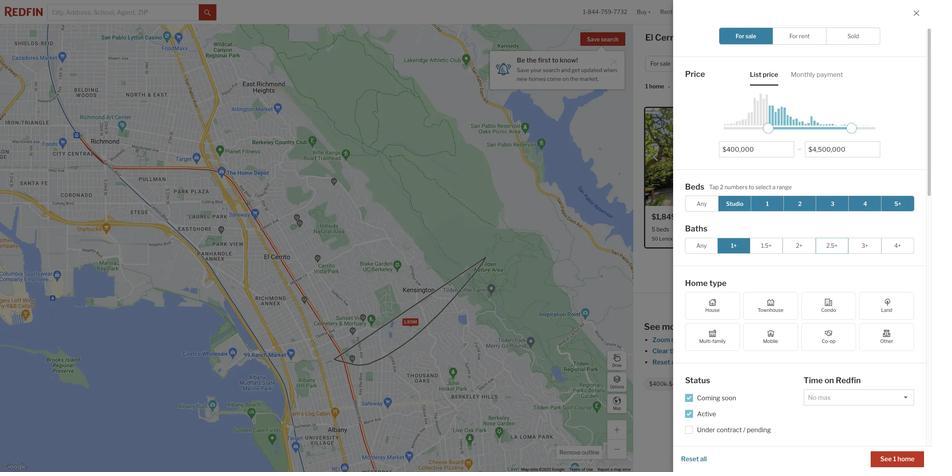 Task type: vqa. For each thing, say whether or not it's contained in the screenshot.
Street
no



Task type: locate. For each thing, give the bounding box(es) containing it.
1 horizontal spatial save
[[587, 36, 600, 43]]

on down and
[[563, 76, 569, 82]]

1+ radio
[[718, 238, 751, 254]]

see 1 home button
[[872, 452, 925, 468]]

•
[[669, 84, 671, 90]]

0 vertical spatial your
[[531, 67, 542, 73]]

For rent checkbox
[[773, 28, 827, 45]]

0 horizontal spatial filters
[[680, 359, 698, 366]]

co-
[[823, 338, 831, 344]]

your right one
[[751, 359, 765, 366]]

home inside 'see 1 home' button
[[898, 456, 915, 463]]

homes up "redfin"
[[841, 359, 861, 366]]

any down beds
[[697, 200, 708, 207]]

save down the 844-
[[587, 36, 600, 43]]

more inside zoom out clear the map boundary reset all filters or remove one of your filters below to see more homes
[[824, 359, 839, 366]]

data
[[531, 468, 538, 472]]

0 vertical spatial more
[[663, 322, 684, 332]]

0 vertical spatial reset
[[653, 359, 671, 366]]

any inside radio
[[697, 242, 707, 249]]

sort
[[675, 83, 686, 90]]

Studio checkbox
[[719, 196, 752, 212]]

your inside zoom out clear the map boundary reset all filters or remove one of your filters below to see more homes
[[751, 359, 765, 366]]

reset
[[653, 359, 671, 366], [682, 456, 700, 463]]

2 vertical spatial to
[[804, 359, 810, 366]]

to left see
[[804, 359, 810, 366]]

1 horizontal spatial all
[[701, 456, 708, 463]]

ft
[[727, 226, 732, 233]]

1 vertical spatial reset
[[682, 456, 700, 463]]

option group containing house
[[686, 292, 915, 351]]

draw
[[613, 363, 622, 368]]

map down options
[[614, 406, 622, 411]]

2 left 3 on the right top of the page
[[799, 200, 803, 207]]

2 horizontal spatial for
[[790, 33, 799, 39]]

4
[[864, 200, 868, 207]]

favorite button checkbox
[[762, 213, 773, 223]]

draw button
[[608, 351, 628, 371]]

1 vertical spatial a
[[611, 468, 613, 472]]

(download all) link
[[790, 290, 827, 296]]

home inside 1 home • sort
[[650, 83, 665, 90]]

1 vertical spatial all
[[701, 456, 708, 463]]

reset down under
[[682, 456, 700, 463]]

map for map data ©2023 google
[[522, 468, 530, 472]]

error
[[623, 468, 632, 472]]

2 vertical spatial homes
[[841, 359, 861, 366]]

reset down clear on the right of the page
[[653, 359, 671, 366]]

save for save your search and get updated when new homes come on the market.
[[517, 67, 530, 73]]

condo
[[822, 307, 837, 313]]

maximum price slider
[[847, 123, 858, 133]]

ca left homes
[[689, 32, 702, 43]]

soon
[[722, 395, 737, 402]]

terms
[[570, 468, 581, 472]]

monthly payment element
[[792, 64, 844, 86]]

google
[[553, 468, 565, 472]]

0 horizontal spatial a
[[611, 468, 613, 472]]

1-844-759-7732
[[584, 9, 628, 15]]

options
[[610, 385, 625, 389]]

0 horizontal spatial on
[[563, 76, 569, 82]]

2 vertical spatial the
[[670, 348, 680, 355]]

of inside zoom out clear the map boundary reset all filters or remove one of your filters below to see more homes
[[744, 359, 750, 366]]

1 horizontal spatial home
[[898, 456, 915, 463]]

see for see more homes
[[645, 322, 661, 332]]

0 vertical spatial 2
[[721, 184, 724, 190]]

more up out
[[663, 322, 684, 332]]

0 vertical spatial any
[[697, 200, 708, 207]]

for for for rent option
[[790, 33, 799, 39]]

save search button
[[581, 32, 626, 46]]

1 horizontal spatial reset
[[682, 456, 700, 463]]

1
[[646, 83, 649, 90], [767, 200, 770, 207], [776, 290, 778, 296], [786, 290, 789, 296], [894, 456, 897, 463]]

google image
[[2, 462, 28, 472]]

the up reset all filters button
[[670, 348, 680, 355]]

(download
[[790, 290, 818, 296]]

time on redfin
[[804, 376, 862, 386]]

market insights
[[833, 35, 881, 42]]

options button
[[608, 372, 628, 392]]

0 vertical spatial sale
[[746, 33, 757, 39]]

0 vertical spatial the
[[527, 57, 537, 64]]

1 vertical spatial 2
[[799, 200, 803, 207]]

save inside save your search and get updated when new homes come on the market.
[[517, 67, 530, 73]]

see
[[812, 359, 822, 366]]

0 vertical spatial for sale
[[736, 33, 757, 39]]

updated
[[582, 67, 603, 73]]

know!
[[560, 57, 578, 64]]

page
[[762, 290, 775, 296]]

market
[[833, 35, 855, 42]]

for left rent
[[790, 33, 799, 39]]

filters down "clear the map boundary" button
[[680, 359, 698, 366]]

0 horizontal spatial see
[[645, 322, 661, 332]]

0 vertical spatial to
[[553, 57, 559, 64]]

beds
[[686, 182, 705, 192]]

option group
[[720, 28, 881, 45], [686, 196, 915, 212], [686, 238, 915, 254], [686, 292, 915, 351]]

a left range on the top right of the page
[[773, 184, 776, 190]]

to
[[553, 57, 559, 64], [750, 184, 755, 190], [804, 359, 810, 366]]

2 horizontal spatial to
[[804, 359, 810, 366]]

0 vertical spatial on
[[563, 76, 569, 82]]

map data ©2023 google
[[522, 468, 565, 472]]

0 vertical spatial save
[[587, 36, 600, 43]]

for sale inside for sale button
[[651, 60, 671, 67]]

homes right new
[[529, 76, 546, 82]]

1 horizontal spatial search
[[602, 36, 619, 43]]

map left data
[[522, 468, 530, 472]]

insights
[[857, 35, 881, 42]]

0 horizontal spatial home
[[650, 83, 665, 90]]

2 inside option
[[799, 200, 803, 207]]

0 vertical spatial see
[[645, 322, 661, 332]]

Other checkbox
[[860, 323, 915, 351]]

1 vertical spatial for sale
[[651, 60, 671, 67]]

sale up 1 home • sort
[[661, 60, 671, 67]]

the down get
[[571, 76, 579, 82]]

terms of use
[[570, 468, 593, 472]]

1 horizontal spatial your
[[751, 359, 765, 366]]

lenox
[[660, 236, 674, 242]]

viewing
[[740, 290, 760, 296]]

1 horizontal spatial homes
[[686, 322, 714, 332]]

1 vertical spatial map
[[522, 468, 530, 472]]

sale
[[746, 33, 757, 39], [661, 60, 671, 67]]

remove
[[707, 359, 730, 366]]

multi-
[[700, 338, 713, 344]]

0 horizontal spatial for sale
[[651, 60, 671, 67]]

2 horizontal spatial the
[[670, 348, 680, 355]]

zoom
[[653, 336, 671, 344]]

1-844-759-7732 link
[[584, 9, 628, 15]]

1 horizontal spatial filters
[[766, 359, 783, 366]]

homes
[[529, 76, 546, 82], [686, 322, 714, 332], [841, 359, 861, 366]]

of right one
[[744, 359, 750, 366]]

el cerrito, ca homes for sale
[[646, 32, 767, 43]]

Enter max text field
[[809, 146, 878, 153]]

search inside save your search and get updated when new homes come on the market.
[[543, 67, 560, 73]]

homes inside save your search and get updated when new homes come on the market.
[[529, 76, 546, 82]]

0 horizontal spatial save
[[517, 67, 530, 73]]

for for "for sale" option
[[736, 33, 745, 39]]

2 right tap
[[721, 184, 724, 190]]

1 vertical spatial to
[[750, 184, 755, 190]]

0 horizontal spatial your
[[531, 67, 542, 73]]

0 horizontal spatial the
[[527, 57, 537, 64]]

3+
[[862, 242, 869, 249]]

1 horizontal spatial the
[[571, 76, 579, 82]]

sale right homes
[[746, 33, 757, 39]]

to for select
[[750, 184, 755, 190]]

below
[[785, 359, 803, 366]]

submit search image
[[205, 9, 211, 16]]

be the first to know! dialog
[[490, 46, 625, 89]]

for sale up 1 home • sort
[[651, 60, 671, 67]]

save inside button
[[587, 36, 600, 43]]

see inside 'see 1 home' button
[[881, 456, 893, 463]]

4 checkbox
[[849, 196, 883, 212]]

0 horizontal spatial reset
[[653, 359, 671, 366]]

to right "first"
[[553, 57, 559, 64]]

range
[[777, 184, 792, 190]]

1 vertical spatial any
[[697, 242, 707, 249]]

0 horizontal spatial homes
[[529, 76, 546, 82]]

list box
[[804, 390, 915, 406]]

of right end
[[777, 301, 782, 307]]

1 horizontal spatial on
[[825, 376, 835, 386]]

to inside dialog
[[553, 57, 559, 64]]

1 inside 1 home • sort
[[646, 83, 649, 90]]

1 horizontal spatial see
[[881, 456, 893, 463]]

for up 1 home • sort
[[651, 60, 659, 67]]

save
[[587, 36, 600, 43], [517, 67, 530, 73]]

0 horizontal spatial sale
[[661, 60, 671, 67]]

1 horizontal spatial sale
[[746, 33, 757, 39]]

of up end of results
[[780, 290, 785, 296]]

1 horizontal spatial to
[[750, 184, 755, 190]]

rd,
[[675, 236, 682, 242]]

0 horizontal spatial all
[[672, 359, 679, 366]]

baths
[[684, 226, 699, 233]]

3+ radio
[[849, 238, 882, 254]]

1 checkbox
[[751, 196, 785, 212]]

any inside "any" checkbox
[[697, 200, 708, 207]]

boundary
[[696, 348, 725, 355]]

coming soon
[[698, 395, 737, 402]]

For sale checkbox
[[720, 28, 774, 45]]

co-op
[[823, 338, 836, 344]]

ca down 3,034
[[710, 236, 717, 242]]

94707
[[718, 236, 733, 242]]

for left sale
[[736, 33, 745, 39]]

1 horizontal spatial 2
[[799, 200, 803, 207]]

0 horizontal spatial search
[[543, 67, 560, 73]]

home
[[686, 278, 708, 288]]

more right see
[[824, 359, 839, 366]]

search up come
[[543, 67, 560, 73]]

Sold checkbox
[[827, 28, 881, 45]]

1 horizontal spatial ca
[[710, 236, 717, 242]]

Multi-family checkbox
[[686, 323, 741, 351]]

list
[[751, 71, 762, 78]]

all down "clear the map boundary" button
[[672, 359, 679, 366]]

monthly payment
[[792, 71, 844, 78]]

homes up multi-
[[686, 322, 714, 332]]

1 vertical spatial save
[[517, 67, 530, 73]]

on right the time
[[825, 376, 835, 386]]

0 vertical spatial map
[[682, 348, 695, 355]]

more
[[663, 322, 684, 332], [824, 359, 839, 366]]

see for see 1 home
[[881, 456, 893, 463]]

all inside zoom out clear the map boundary reset all filters or remove one of your filters below to see more homes
[[672, 359, 679, 366]]

the inside zoom out clear the map boundary reset all filters or remove one of your filters below to see more homes
[[670, 348, 680, 355]]

0 vertical spatial map
[[614, 406, 622, 411]]

0 vertical spatial homes
[[529, 76, 546, 82]]

a right report
[[611, 468, 613, 472]]

1 horizontal spatial map
[[614, 406, 622, 411]]

—
[[798, 146, 802, 152]]

1 vertical spatial the
[[571, 76, 579, 82]]

save your search and get updated when new homes come on the market.
[[517, 67, 618, 82]]

0 horizontal spatial to
[[553, 57, 559, 64]]

0 vertical spatial search
[[602, 36, 619, 43]]

list price element
[[751, 64, 779, 86]]

1 vertical spatial map
[[614, 468, 622, 472]]

0 vertical spatial a
[[773, 184, 776, 190]]

see 1 home
[[881, 456, 915, 463]]

2+ radio
[[784, 238, 816, 254]]

report a map error
[[598, 468, 632, 472]]

3,034 sq ft
[[703, 226, 732, 233]]

map inside map button
[[614, 406, 622, 411]]

all down under
[[701, 456, 708, 463]]

to left select
[[750, 184, 755, 190]]

0 horizontal spatial ca
[[689, 32, 702, 43]]

2 horizontal spatial homes
[[841, 359, 861, 366]]

homes
[[704, 32, 733, 43]]

map left the error
[[614, 468, 622, 472]]

contract
[[717, 426, 743, 434]]

1 vertical spatial see
[[881, 456, 893, 463]]

Enter min text field
[[723, 146, 791, 153]]

1 vertical spatial search
[[543, 67, 560, 73]]

1 vertical spatial home
[[898, 456, 915, 463]]

numbers
[[725, 184, 748, 190]]

home
[[650, 83, 665, 90], [898, 456, 915, 463]]

©2023
[[539, 468, 552, 472]]

all)
[[819, 290, 827, 296]]

option group containing for sale
[[720, 28, 881, 45]]

save for save search
[[587, 36, 600, 43]]

your down "first"
[[531, 67, 542, 73]]

for sale right homes
[[736, 33, 757, 39]]

1 vertical spatial sale
[[661, 60, 671, 67]]

search
[[602, 36, 619, 43], [543, 67, 560, 73]]

get
[[572, 67, 581, 73]]

any down kensington,
[[697, 242, 707, 249]]

0 horizontal spatial 2
[[721, 184, 724, 190]]

0 horizontal spatial map
[[522, 468, 530, 472]]

coming
[[698, 395, 721, 402]]

search down "759-"
[[602, 36, 619, 43]]

1 horizontal spatial more
[[824, 359, 839, 366]]

the right "be"
[[527, 57, 537, 64]]

0 vertical spatial all
[[672, 359, 679, 366]]

1 horizontal spatial map
[[682, 348, 695, 355]]

1 horizontal spatial for
[[736, 33, 745, 39]]

1 horizontal spatial a
[[773, 184, 776, 190]]

filters left below
[[766, 359, 783, 366]]

1 vertical spatial more
[[824, 359, 839, 366]]

townhouse
[[758, 307, 784, 313]]

0 vertical spatial home
[[650, 83, 665, 90]]

0 horizontal spatial for
[[651, 60, 659, 67]]

save up new
[[517, 67, 530, 73]]

zoom out button
[[653, 336, 682, 344]]

City, Address, School, Agent, ZIP search field
[[48, 4, 199, 20]]

and
[[562, 67, 571, 73]]

family
[[713, 338, 727, 344]]

1 horizontal spatial for sale
[[736, 33, 757, 39]]

new
[[517, 76, 528, 82]]

1 vertical spatial your
[[751, 359, 765, 366]]

map down out
[[682, 348, 695, 355]]



Task type: describe. For each thing, give the bounding box(es) containing it.
the inside save your search and get updated when new homes come on the market.
[[571, 76, 579, 82]]

1 vertical spatial ca
[[710, 236, 717, 242]]

1 vertical spatial homes
[[686, 322, 714, 332]]

sale
[[749, 32, 767, 43]]

map button
[[608, 394, 628, 414]]

property
[[686, 462, 720, 472]]

Condo checkbox
[[802, 292, 857, 320]]

0 horizontal spatial map
[[614, 468, 622, 472]]

viewing page 1 of 1 (download all)
[[740, 290, 827, 296]]

map inside zoom out clear the map boundary reset all filters or remove one of your filters below to see more homes
[[682, 348, 695, 355]]

for inside button
[[651, 60, 659, 67]]

market.
[[580, 76, 599, 82]]

first
[[538, 57, 551, 64]]

Co-op checkbox
[[802, 323, 857, 351]]

other
[[881, 338, 894, 344]]

see more homes
[[645, 322, 714, 332]]

tap 2 numbers to select a range
[[710, 184, 792, 190]]

el
[[646, 32, 654, 43]]

clear
[[653, 348, 669, 355]]

to inside zoom out clear the map boundary reset all filters or remove one of your filters below to see more homes
[[804, 359, 810, 366]]

price
[[686, 69, 706, 79]]

use
[[587, 468, 593, 472]]

3 checkbox
[[817, 196, 850, 212]]

5+ checkbox
[[882, 196, 915, 212]]

minimum price slider
[[764, 123, 774, 133]]

5+
[[895, 200, 902, 207]]

759-
[[601, 9, 614, 15]]

property details
[[686, 462, 747, 472]]

0 horizontal spatial more
[[663, 322, 684, 332]]

redfin
[[837, 376, 862, 386]]

reset all button
[[682, 452, 708, 468]]

4+ radio
[[882, 238, 915, 254]]

out
[[672, 336, 682, 344]]

2.5+
[[827, 242, 838, 249]]

2.5+ radio
[[816, 238, 849, 254]]

remove $400k-$4.5m image
[[691, 382, 696, 387]]

any for studio
[[697, 200, 708, 207]]

to for know!
[[553, 57, 559, 64]]

report
[[598, 468, 610, 472]]

save search
[[587, 36, 619, 43]]

4+
[[895, 242, 902, 249]]

mobile
[[764, 338, 779, 344]]

Any checkbox
[[686, 196, 719, 212]]

reset all
[[682, 456, 708, 463]]

home type
[[686, 278, 727, 288]]

active
[[698, 410, 717, 418]]

5
[[652, 226, 656, 233]]

remove outline
[[560, 449, 600, 456]]

payment
[[817, 71, 844, 78]]

for sale button
[[646, 56, 686, 72]]

50 lenox rd, kensington, ca 94707
[[652, 236, 733, 242]]

$4.5m
[[669, 381, 686, 388]]

1 filters from the left
[[680, 359, 698, 366]]

$400k-$4.5m
[[650, 381, 686, 388]]

rent
[[800, 33, 811, 39]]

1 inside button
[[894, 456, 897, 463]]

sold
[[848, 33, 860, 39]]

sale inside option
[[746, 33, 757, 39]]

map region
[[0, 0, 634, 472]]

under contract / pending
[[698, 426, 772, 434]]

pending
[[748, 426, 772, 434]]

House checkbox
[[686, 292, 741, 320]]

one
[[731, 359, 742, 366]]

search inside save search button
[[602, 36, 619, 43]]

any for 1+
[[697, 242, 707, 249]]

select
[[756, 184, 772, 190]]

Land checkbox
[[860, 292, 915, 320]]

1 vertical spatial on
[[825, 376, 835, 386]]

homes inside zoom out clear the map boundary reset all filters or remove one of your filters below to see more homes
[[841, 359, 861, 366]]

reset inside zoom out clear the map boundary reset all filters or remove one of your filters below to see more homes
[[653, 359, 671, 366]]

op
[[831, 338, 836, 344]]

results
[[784, 301, 801, 307]]

your inside save your search and get updated when new homes come on the market.
[[531, 67, 542, 73]]

clear the map boundary button
[[653, 348, 725, 355]]

3,034
[[703, 226, 719, 233]]

Any radio
[[686, 238, 719, 254]]

house
[[706, 307, 720, 313]]

beds
[[657, 226, 670, 233]]

for rent
[[790, 33, 811, 39]]

sq
[[720, 226, 726, 233]]

cerrito,
[[656, 32, 687, 43]]

come
[[548, 76, 562, 82]]

details
[[721, 462, 747, 472]]

status
[[686, 376, 711, 386]]

reset inside button
[[682, 456, 700, 463]]

1.5+ radio
[[751, 238, 784, 254]]

next button image
[[765, 153, 773, 161]]

all inside button
[[701, 456, 708, 463]]

land
[[882, 307, 893, 313]]

sale inside button
[[661, 60, 671, 67]]

1-
[[584, 9, 588, 15]]

50
[[652, 236, 659, 242]]

on inside save your search and get updated when new homes come on the market.
[[563, 76, 569, 82]]

$1,849,000
[[652, 213, 693, 221]]

baths
[[686, 224, 708, 234]]

2 filters from the left
[[766, 359, 783, 366]]

1.85m
[[404, 320, 417, 325]]

when
[[604, 67, 618, 73]]

0 vertical spatial ca
[[689, 32, 702, 43]]

ad region
[[638, 430, 929, 466]]

1.5+
[[762, 242, 772, 249]]

be the first to know!
[[517, 57, 578, 64]]

2 checkbox
[[784, 196, 817, 212]]

terms of use link
[[570, 468, 593, 472]]

844-
[[588, 9, 601, 15]]

type
[[710, 278, 727, 288]]

breadcrumbs element
[[642, 407, 925, 419]]

or
[[700, 359, 706, 366]]

Mobile checkbox
[[744, 323, 799, 351]]

end
[[766, 301, 776, 307]]

under
[[698, 426, 716, 434]]

map for map
[[614, 406, 622, 411]]

previous button image
[[652, 153, 660, 161]]

market insights link
[[833, 26, 881, 43]]

studio+
[[708, 381, 728, 388]]

photo of 50 lenox rd, kensington, ca 94707 image
[[646, 108, 779, 206]]

1 inside checkbox
[[767, 200, 770, 207]]

monthly
[[792, 71, 816, 78]]

for sale inside "for sale" option
[[736, 33, 757, 39]]

favorite button image
[[762, 213, 773, 223]]

3
[[832, 200, 835, 207]]

Townhouse checkbox
[[744, 292, 799, 320]]

5 beds
[[652, 226, 670, 233]]

of left use
[[582, 468, 586, 472]]



